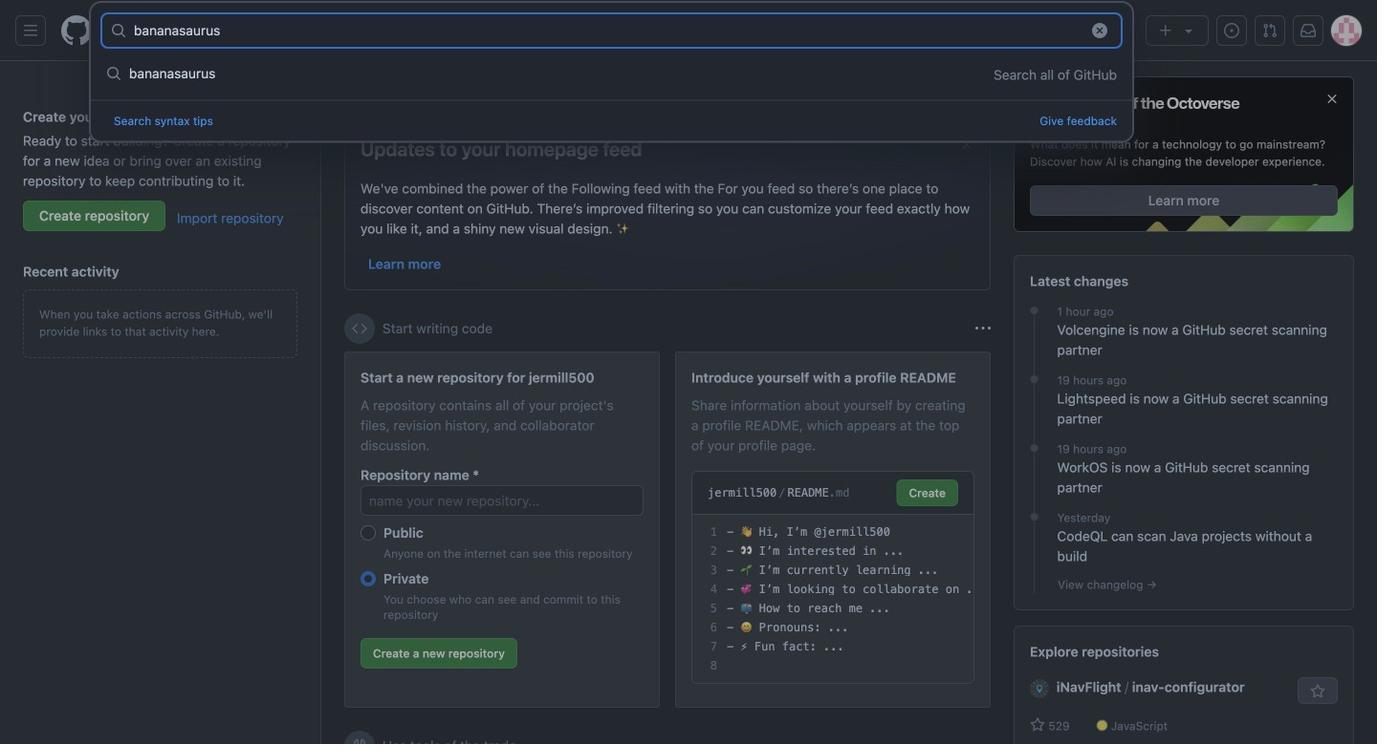 Task type: locate. For each thing, give the bounding box(es) containing it.
star image
[[1030, 718, 1045, 734]]

filter image
[[895, 86, 910, 101]]

2 vertical spatial dot fill image
[[1027, 441, 1042, 456]]

3 dot fill image from the top
[[1027, 441, 1042, 456]]

git pull request image
[[1262, 23, 1278, 38]]

github logo image
[[1030, 93, 1240, 128]]

None text field
[[134, 15, 1080, 46]]

notifications image
[[1301, 23, 1316, 38]]

1 vertical spatial dot fill image
[[1027, 372, 1042, 387]]

code image
[[352, 321, 367, 337]]

explore element
[[1014, 77, 1354, 745]]

0 vertical spatial dot fill image
[[1027, 303, 1042, 319]]

triangle down image
[[1181, 23, 1196, 38]]

tools image
[[352, 739, 367, 745]]

2 dot fill image from the top
[[1027, 372, 1042, 387]]

dialog
[[90, 2, 1133, 142]]

dot fill image
[[1027, 303, 1042, 319], [1027, 372, 1042, 387], [1027, 441, 1042, 456]]

None submit
[[897, 480, 958, 507]]

None radio
[[361, 526, 376, 541], [361, 572, 376, 587], [361, 526, 376, 541], [361, 572, 376, 587]]



Task type: describe. For each thing, give the bounding box(es) containing it.
close image
[[1324, 91, 1340, 107]]

x image
[[959, 137, 974, 153]]

dot fill image
[[1027, 510, 1042, 525]]

start a new repository element
[[344, 352, 660, 709]]

command palette image
[[1099, 23, 1114, 38]]

name your new repository... text field
[[361, 486, 644, 516]]

star this repository image
[[1310, 685, 1325, 700]]

@inavflight profile image
[[1030, 680, 1049, 699]]

introduce yourself with a profile readme element
[[675, 352, 991, 709]]

none submit inside introduce yourself with a profile readme element
[[897, 480, 958, 507]]

plus image
[[1158, 23, 1173, 38]]

issue opened image
[[1224, 23, 1239, 38]]

homepage image
[[61, 15, 92, 46]]

why am i seeing this? image
[[975, 321, 991, 337]]

explore repositories navigation
[[1014, 626, 1354, 745]]

1 dot fill image from the top
[[1027, 303, 1042, 319]]



Task type: vqa. For each thing, say whether or not it's contained in the screenshot.
Introduce yourself with a profile README Element
yes



